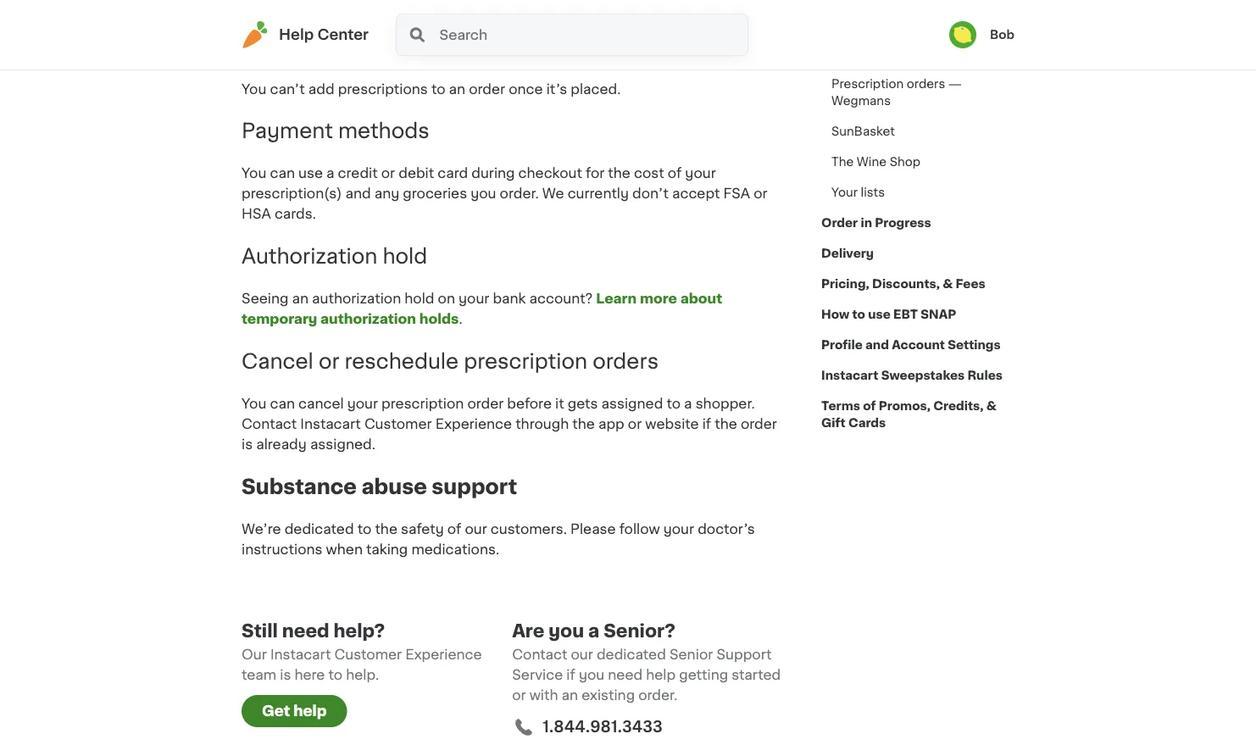 Task type: describe. For each thing, give the bounding box(es) containing it.
order in progress link
[[821, 208, 931, 238]]

seeing an authorization hold on your bank account?
[[242, 292, 596, 306]]

0 vertical spatial authorization
[[312, 292, 401, 306]]

your up '.'
[[459, 292, 489, 306]]

customers.
[[491, 522, 567, 536]]

add
[[308, 82, 334, 96]]

prescription inside you can cancel your prescription order before it gets assigned to a shopper. contact instacart customer experience through the app or website if the order is already assigned.
[[382, 397, 464, 411]]

adding more prescriptions
[[242, 36, 513, 57]]

bob
[[990, 29, 1015, 41]]

the
[[832, 156, 854, 168]]

sunbasket
[[832, 125, 895, 137]]

experience inside still need help? our instacart customer experience team is here to help.
[[405, 648, 482, 661]]

you can cancel your prescription order before it gets assigned to a shopper. contact instacart customer experience through the app or website if the order is already assigned.
[[242, 397, 777, 451]]

existing
[[582, 688, 635, 702]]

you inside you can use a credit or debit card during checkout for the cost of your prescription(s) and any groceries you order. we currently don't accept fsa or hsa cards.
[[471, 187, 496, 201]]

lists
[[861, 186, 885, 198]]

authorization
[[242, 246, 378, 267]]

wegmans
[[832, 95, 891, 107]]

it
[[555, 397, 564, 411]]

prescription for costco
[[832, 31, 904, 42]]

progress
[[875, 217, 931, 229]]

how to use ebt snap
[[821, 309, 956, 320]]

in
[[861, 217, 872, 229]]

abuse
[[362, 477, 427, 497]]

a inside are you a senior? contact our dedicated senior support service if you need help getting started or with an existing order.
[[588, 622, 600, 640]]

— for prescription orders — wegmans
[[948, 78, 962, 90]]

rules
[[968, 370, 1003, 381]]

of inside we're dedicated to the safety of our customers. please follow your doctor's instructions when taking medications.
[[447, 522, 461, 536]]

assigned
[[601, 397, 663, 411]]

prescription orders — wegmans
[[832, 78, 962, 107]]

customer inside still need help? our instacart customer experience team is here to help.
[[334, 648, 402, 661]]

support
[[432, 477, 517, 497]]

still need help? our instacart customer experience team is here to help.
[[242, 622, 482, 682]]

order
[[821, 217, 858, 229]]

need inside still need help? our instacart customer experience team is here to help.
[[282, 622, 329, 640]]

our inside are you a senior? contact our dedicated senior support service if you need help getting started or with an existing order.
[[571, 648, 593, 661]]

you for you can use a credit or debit card during checkout for the cost of your prescription(s) and any groceries you order. we currently don't accept fsa or hsa cards.
[[242, 167, 267, 180]]

discounts,
[[872, 278, 940, 290]]

groceries
[[403, 187, 467, 201]]

of inside you can use a credit or debit card during checkout for the cost of your prescription(s) and any groceries you order. we currently don't accept fsa or hsa cards.
[[668, 167, 682, 180]]

our
[[242, 648, 267, 661]]

bank
[[493, 292, 526, 306]]

substance
[[242, 477, 357, 497]]

profile
[[821, 339, 863, 351]]

placed.
[[571, 82, 621, 96]]

0 horizontal spatial &
[[943, 278, 953, 290]]

help center
[[279, 28, 369, 42]]

center
[[317, 28, 369, 42]]

instacart inside still need help? our instacart customer experience team is here to help.
[[270, 648, 331, 661]]

service
[[512, 668, 563, 682]]

accept
[[672, 187, 720, 201]]

contact inside you can cancel your prescription order before it gets assigned to a shopper. contact instacart customer experience through the app or website if the order is already assigned.
[[242, 417, 297, 431]]

1 vertical spatial prescriptions
[[338, 82, 428, 96]]

a inside you can cancel your prescription order before it gets assigned to a shopper. contact instacart customer experience through the app or website if the order is already assigned.
[[684, 397, 692, 411]]

to down adding more prescriptions at the top of the page
[[431, 82, 445, 96]]

support
[[717, 648, 772, 661]]

your inside you can use a credit or debit card during checkout for the cost of your prescription(s) and any groceries you order. we currently don't accept fsa or hsa cards.
[[685, 167, 716, 180]]

we
[[542, 187, 564, 201]]

prescription orders — wegmans link
[[821, 69, 1015, 116]]

learn
[[596, 292, 637, 306]]

if inside are you a senior? contact our dedicated senior support service if you need help getting started or with an existing order.
[[567, 668, 575, 682]]

terms
[[821, 400, 860, 412]]

can for use
[[270, 167, 295, 180]]

need inside are you a senior? contact our dedicated senior support service if you need help getting started or with an existing order.
[[608, 668, 643, 682]]

app
[[598, 417, 625, 431]]

you for you can cancel your prescription order before it gets assigned to a shopper. contact instacart customer experience through the app or website if the order is already assigned.
[[242, 397, 267, 411]]

account
[[892, 339, 945, 351]]

1.844.981.3433 link
[[543, 716, 663, 739]]

instacart sweepstakes rules
[[821, 370, 1003, 381]]

adding
[[242, 36, 314, 57]]

or up cancel
[[319, 351, 339, 372]]

shop
[[890, 156, 921, 168]]

instacart inside the instacart sweepstakes rules link
[[821, 370, 879, 381]]

dedicated inside are you a senior? contact our dedicated senior support service if you need help getting started or with an existing order.
[[597, 648, 666, 661]]

terms of promos, credits, & gift cards
[[821, 400, 997, 429]]

0 vertical spatial an
[[449, 82, 465, 96]]

before
[[507, 397, 552, 411]]

getting
[[679, 668, 728, 682]]

delivery link
[[821, 238, 874, 269]]

shopper.
[[696, 397, 755, 411]]

more for learn
[[640, 292, 677, 306]]

prescription orders — costco link
[[821, 21, 1015, 69]]

help center link
[[242, 21, 369, 48]]

order. for senior?
[[638, 688, 678, 702]]

0 vertical spatial prescription
[[464, 351, 587, 372]]

still
[[242, 622, 278, 640]]

our inside we're dedicated to the safety of our customers. please follow your doctor's instructions when taking medications.
[[465, 522, 487, 536]]

.
[[459, 312, 463, 326]]

taking
[[366, 543, 408, 556]]

pricing, discounts, & fees link
[[821, 269, 986, 299]]

the inside you can use a credit or debit card during checkout for the cost of your prescription(s) and any groceries you order. we currently don't accept fsa or hsa cards.
[[608, 167, 631, 180]]

help inside get help button
[[293, 704, 327, 719]]

is inside you can cancel your prescription order before it gets assigned to a shopper. contact instacart customer experience through the app or website if the order is already assigned.
[[242, 438, 253, 451]]

1.844.981.3433
[[543, 720, 663, 735]]

more for adding
[[320, 36, 372, 57]]

2 vertical spatial orders
[[593, 351, 659, 372]]

credits,
[[933, 400, 984, 412]]

the inside we're dedicated to the safety of our customers. please follow your doctor's instructions when taking medications.
[[375, 522, 398, 536]]

1 vertical spatial hold
[[405, 292, 434, 306]]

order in progress
[[821, 217, 931, 229]]

website
[[645, 417, 699, 431]]

through
[[515, 417, 569, 431]]

with
[[529, 688, 558, 702]]

0 horizontal spatial an
[[292, 292, 309, 306]]

fsa
[[723, 187, 750, 201]]

help?
[[334, 622, 385, 640]]

help
[[279, 28, 314, 42]]

2 vertical spatial order
[[741, 417, 777, 431]]

snap
[[921, 309, 956, 320]]

please
[[571, 522, 616, 536]]

cards
[[848, 417, 886, 429]]

get help
[[262, 704, 327, 719]]

promos,
[[879, 400, 931, 412]]

fees
[[956, 278, 986, 290]]

1 vertical spatial and
[[866, 339, 889, 351]]

instructions
[[242, 543, 323, 556]]

terms of promos, credits, & gift cards link
[[821, 391, 1015, 438]]

the down gets
[[572, 417, 595, 431]]

use for a
[[298, 167, 323, 180]]



Task type: locate. For each thing, give the bounding box(es) containing it.
2 vertical spatial you
[[579, 668, 605, 682]]

1 vertical spatial use
[[868, 309, 891, 320]]

3 you from the top
[[242, 397, 267, 411]]

authorization down authorization hold
[[312, 292, 401, 306]]

help inside are you a senior? contact our dedicated senior support service if you need help getting started or with an existing order.
[[646, 668, 676, 682]]

to up website
[[667, 397, 681, 411]]

orders inside prescription orders — wegmans
[[907, 78, 945, 90]]

started
[[732, 668, 781, 682]]

prescription up wegmans
[[832, 78, 904, 90]]

customer up 'help.'
[[334, 648, 402, 661]]

0 vertical spatial use
[[298, 167, 323, 180]]

1 vertical spatial authorization
[[320, 312, 416, 326]]

0 horizontal spatial order.
[[500, 187, 539, 201]]

customer up assigned. at left bottom
[[364, 417, 432, 431]]

0 vertical spatial you
[[471, 187, 496, 201]]

— inside prescription orders — wegmans
[[948, 78, 962, 90]]

order. inside you can use a credit or debit card during checkout for the cost of your prescription(s) and any groceries you order. we currently don't accept fsa or hsa cards.
[[500, 187, 539, 201]]

methods
[[338, 121, 429, 141]]

our up existing
[[571, 648, 593, 661]]

user avatar image
[[949, 21, 976, 48]]

instacart up here
[[270, 648, 331, 661]]

1 horizontal spatial if
[[702, 417, 711, 431]]

credit
[[338, 167, 378, 180]]

when
[[326, 543, 363, 556]]

a inside you can use a credit or debit card during checkout for the cost of your prescription(s) and any groceries you order. we currently don't accept fsa or hsa cards.
[[326, 167, 334, 180]]

1 horizontal spatial dedicated
[[597, 648, 666, 661]]

contact inside are you a senior? contact our dedicated senior support service if you need help getting started or with an existing order.
[[512, 648, 567, 661]]

dedicated up when
[[285, 522, 354, 536]]

and inside you can use a credit or debit card during checkout for the cost of your prescription(s) and any groceries you order. we currently don't accept fsa or hsa cards.
[[345, 187, 371, 201]]

order left once
[[469, 82, 505, 96]]

0 vertical spatial instacart
[[821, 370, 879, 381]]

get help button
[[242, 695, 347, 727]]

1 horizontal spatial is
[[280, 668, 291, 682]]

1 can from the top
[[270, 167, 295, 180]]

1 horizontal spatial help
[[646, 668, 676, 682]]

to right here
[[328, 668, 343, 682]]

prescription up costco
[[832, 31, 904, 42]]

— inside 'prescription orders — costco'
[[948, 31, 962, 42]]

to inside we're dedicated to the safety of our customers. please follow your doctor's instructions when taking medications.
[[357, 522, 372, 536]]

instacart sweepstakes rules link
[[821, 360, 1003, 391]]

on
[[438, 292, 455, 306]]

prescriptions up methods
[[338, 82, 428, 96]]

here
[[295, 668, 325, 682]]

1 vertical spatial is
[[280, 668, 291, 682]]

prescription up before
[[464, 351, 587, 372]]

to inside you can cancel your prescription order before it gets assigned to a shopper. contact instacart customer experience through the app or website if the order is already assigned.
[[667, 397, 681, 411]]

use inside you can use a credit or debit card during checkout for the cost of your prescription(s) and any groceries you order. we currently don't accept fsa or hsa cards.
[[298, 167, 323, 180]]

orders down prescription orders — costco 'link'
[[907, 78, 945, 90]]

of right cost
[[668, 167, 682, 180]]

about
[[680, 292, 722, 306]]

authorization
[[312, 292, 401, 306], [320, 312, 416, 326]]

any
[[374, 187, 399, 201]]

order. inside are you a senior? contact our dedicated senior support service if you need help getting started or with an existing order.
[[638, 688, 678, 702]]

instacart image
[[242, 21, 269, 48]]

medications.
[[411, 543, 499, 556]]

0 vertical spatial hold
[[383, 246, 427, 267]]

how
[[821, 309, 850, 320]]

can left cancel
[[270, 397, 295, 411]]

the wine shop
[[832, 156, 921, 168]]

customer inside you can cancel your prescription order before it gets assigned to a shopper. contact instacart customer experience through the app or website if the order is already assigned.
[[364, 417, 432, 431]]

1 vertical spatial order
[[467, 397, 504, 411]]

1 vertical spatial experience
[[405, 648, 482, 661]]

of up cards
[[863, 400, 876, 412]]

prescription inside 'prescription orders — costco'
[[832, 31, 904, 42]]

profile and account settings link
[[821, 330, 1001, 360]]

2 — from the top
[[948, 78, 962, 90]]

more right "learn"
[[640, 292, 677, 306]]

use for ebt
[[868, 309, 891, 320]]

senior
[[670, 648, 713, 661]]

can up prescription(s)
[[270, 167, 295, 180]]

you inside you can use a credit or debit card during checkout for the cost of your prescription(s) and any groceries you order. we currently don't accept fsa or hsa cards.
[[242, 167, 267, 180]]

0 vertical spatial of
[[668, 167, 682, 180]]

of up the medications.
[[447, 522, 461, 536]]

a left senior?
[[588, 622, 600, 640]]

the up taking
[[375, 522, 398, 536]]

order down "shopper."
[[741, 417, 777, 431]]

1 vertical spatial if
[[567, 668, 575, 682]]

can inside you can cancel your prescription order before it gets assigned to a shopper. contact instacart customer experience through the app or website if the order is already assigned.
[[270, 397, 295, 411]]

we're dedicated to the safety of our customers. please follow your doctor's instructions when taking medications.
[[242, 522, 755, 556]]

1 horizontal spatial &
[[986, 400, 997, 412]]

and down credit
[[345, 187, 371, 201]]

prescriptions up the you can't add prescriptions to an order once it's placed. on the top left of page
[[378, 36, 513, 57]]

1 vertical spatial can
[[270, 397, 295, 411]]

settings
[[948, 339, 1001, 351]]

safety
[[401, 522, 444, 536]]

to inside still need help? our instacart customer experience team is here to help.
[[328, 668, 343, 682]]

the wine shop link
[[821, 147, 931, 177]]

& down "rules"
[[986, 400, 997, 412]]

need up here
[[282, 622, 329, 640]]

0 horizontal spatial our
[[465, 522, 487, 536]]

1 prescription from the top
[[832, 31, 904, 42]]

how to use ebt snap link
[[821, 299, 956, 330]]

your up accept
[[685, 167, 716, 180]]

1 vertical spatial you
[[549, 622, 584, 640]]

a up website
[[684, 397, 692, 411]]

you down during
[[471, 187, 496, 201]]

1 vertical spatial prescription
[[832, 78, 904, 90]]

to up when
[[357, 522, 372, 536]]

assigned.
[[310, 438, 375, 451]]

your
[[685, 167, 716, 180], [459, 292, 489, 306], [347, 397, 378, 411], [663, 522, 694, 536]]

prescription for wegmans
[[832, 78, 904, 90]]

0 horizontal spatial more
[[320, 36, 372, 57]]

sunbasket link
[[821, 116, 905, 147]]

1 horizontal spatial our
[[571, 648, 593, 661]]

1 vertical spatial customer
[[334, 648, 402, 661]]

gift
[[821, 417, 846, 429]]

2 you from the top
[[242, 167, 267, 180]]

1 vertical spatial prescription
[[382, 397, 464, 411]]

order. right existing
[[638, 688, 678, 702]]

orders left user avatar
[[907, 31, 945, 42]]

0 vertical spatial dedicated
[[285, 522, 354, 536]]

prescription
[[832, 31, 904, 42], [832, 78, 904, 90]]

orders for prescription orders — costco
[[907, 31, 945, 42]]

1 vertical spatial instacart
[[300, 417, 361, 431]]

payment methods
[[242, 121, 429, 141]]

contact up already
[[242, 417, 297, 431]]

don't
[[632, 187, 669, 201]]

is
[[242, 438, 253, 451], [280, 668, 291, 682]]

0 vertical spatial you
[[242, 82, 267, 96]]

1 vertical spatial &
[[986, 400, 997, 412]]

your right cancel
[[347, 397, 378, 411]]

help
[[646, 668, 676, 682], [293, 704, 327, 719]]

instacart inside you can cancel your prescription order before it gets assigned to a shopper. contact instacart customer experience through the app or website if the order is already assigned.
[[300, 417, 361, 431]]

1 horizontal spatial order.
[[638, 688, 678, 702]]

authorization inside "learn more about temporary authorization holds"
[[320, 312, 416, 326]]

2 can from the top
[[270, 397, 295, 411]]

your inside you can cancel your prescription order before it gets assigned to a shopper. contact instacart customer experience through the app or website if the order is already assigned.
[[347, 397, 378, 411]]

contact up service
[[512, 648, 567, 661]]

1 vertical spatial contact
[[512, 648, 567, 661]]

0 horizontal spatial use
[[298, 167, 323, 180]]

substance abuse support
[[242, 477, 517, 497]]

an right with
[[562, 688, 578, 702]]

an up temporary
[[292, 292, 309, 306]]

prescription
[[464, 351, 587, 372], [382, 397, 464, 411]]

1 horizontal spatial a
[[588, 622, 600, 640]]

order left before
[[467, 397, 504, 411]]

0 vertical spatial prescriptions
[[378, 36, 513, 57]]

— down user avatar
[[948, 78, 962, 90]]

1 you from the top
[[242, 82, 267, 96]]

delivery
[[821, 248, 874, 259]]

order. down during
[[500, 187, 539, 201]]

holds
[[419, 312, 459, 326]]

0 vertical spatial is
[[242, 438, 253, 451]]

and down how to use ebt snap link
[[866, 339, 889, 351]]

need up existing
[[608, 668, 643, 682]]

order
[[469, 82, 505, 96], [467, 397, 504, 411], [741, 417, 777, 431]]

orders up assigned
[[593, 351, 659, 372]]

or inside you can cancel your prescription order before it gets assigned to a shopper. contact instacart customer experience through the app or website if the order is already assigned.
[[628, 417, 642, 431]]

dedicated down senior?
[[597, 648, 666, 661]]

1 horizontal spatial use
[[868, 309, 891, 320]]

cancel
[[242, 351, 313, 372]]

0 vertical spatial and
[[345, 187, 371, 201]]

get
[[262, 704, 290, 719]]

need
[[282, 622, 329, 640], [608, 668, 643, 682]]

Search search field
[[438, 14, 748, 55]]

help right get
[[293, 704, 327, 719]]

1 horizontal spatial need
[[608, 668, 643, 682]]

1 vertical spatial a
[[684, 397, 692, 411]]

the right for
[[608, 167, 631, 180]]

1 vertical spatial help
[[293, 704, 327, 719]]

reschedule
[[345, 351, 459, 372]]

2 vertical spatial an
[[562, 688, 578, 702]]

1 vertical spatial —
[[948, 78, 962, 90]]

1 vertical spatial order.
[[638, 688, 678, 702]]

sweepstakes
[[881, 370, 965, 381]]

you for you can't add prescriptions to an order once it's placed.
[[242, 82, 267, 96]]

use
[[298, 167, 323, 180], [868, 309, 891, 320]]

prescription down reschedule
[[382, 397, 464, 411]]

contact
[[242, 417, 297, 431], [512, 648, 567, 661]]

help.
[[346, 668, 379, 682]]

the
[[608, 167, 631, 180], [572, 417, 595, 431], [715, 417, 737, 431], [375, 522, 398, 536]]

dedicated
[[285, 522, 354, 536], [597, 648, 666, 661]]

seeing
[[242, 292, 289, 306]]

an inside are you a senior? contact our dedicated senior support service if you need help getting started or with an existing order.
[[562, 688, 578, 702]]

order. for a
[[500, 187, 539, 201]]

you up existing
[[579, 668, 605, 682]]

hold left the on
[[405, 292, 434, 306]]

you left can't
[[242, 82, 267, 96]]

— left bob
[[948, 31, 962, 42]]

—
[[948, 31, 962, 42], [948, 78, 962, 90]]

— for prescription orders — costco
[[948, 31, 962, 42]]

if
[[702, 417, 711, 431], [567, 668, 575, 682]]

1 horizontal spatial contact
[[512, 648, 567, 661]]

gets
[[568, 397, 598, 411]]

currently
[[568, 187, 629, 201]]

account?
[[529, 292, 593, 306]]

& left the fees
[[943, 278, 953, 290]]

2 horizontal spatial an
[[562, 688, 578, 702]]

we're
[[242, 522, 281, 536]]

0 vertical spatial experience
[[435, 417, 512, 431]]

0 vertical spatial our
[[465, 522, 487, 536]]

more up add
[[320, 36, 372, 57]]

1 horizontal spatial of
[[668, 167, 682, 180]]

0 vertical spatial order
[[469, 82, 505, 96]]

can't
[[270, 82, 305, 96]]

0 vertical spatial a
[[326, 167, 334, 180]]

orders inside 'prescription orders — costco'
[[907, 31, 945, 42]]

pricing, discounts, & fees
[[821, 278, 986, 290]]

1 vertical spatial of
[[863, 400, 876, 412]]

more inside "learn more about temporary authorization holds"
[[640, 292, 677, 306]]

0 horizontal spatial a
[[326, 167, 334, 180]]

0 horizontal spatial dedicated
[[285, 522, 354, 536]]

1 vertical spatial orders
[[907, 78, 945, 90]]

0 vertical spatial prescription
[[832, 31, 904, 42]]

you inside you can cancel your prescription order before it gets assigned to a shopper. contact instacart customer experience through the app or website if the order is already assigned.
[[242, 397, 267, 411]]

can inside you can use a credit or debit card during checkout for the cost of your prescription(s) and any groceries you order. we currently don't accept fsa or hsa cards.
[[270, 167, 295, 180]]

0 vertical spatial more
[[320, 36, 372, 57]]

prescription inside prescription orders — wegmans
[[832, 78, 904, 90]]

already
[[256, 438, 307, 451]]

a left credit
[[326, 167, 334, 180]]

orders for prescription orders — wegmans
[[907, 78, 945, 90]]

of inside "terms of promos, credits, & gift cards"
[[863, 400, 876, 412]]

or
[[381, 167, 395, 180], [754, 187, 768, 201], [319, 351, 339, 372], [628, 417, 642, 431], [512, 688, 526, 702]]

2 vertical spatial a
[[588, 622, 600, 640]]

use left "ebt"
[[868, 309, 891, 320]]

once
[[509, 82, 543, 96]]

follow
[[619, 522, 660, 536]]

0 vertical spatial &
[[943, 278, 953, 290]]

instacart down cancel
[[300, 417, 361, 431]]

0 horizontal spatial need
[[282, 622, 329, 640]]

authorization up reschedule
[[320, 312, 416, 326]]

1 vertical spatial you
[[242, 167, 267, 180]]

or down assigned
[[628, 417, 642, 431]]

1 horizontal spatial an
[[449, 82, 465, 96]]

or left with
[[512, 688, 526, 702]]

card
[[438, 167, 468, 180]]

0 vertical spatial help
[[646, 668, 676, 682]]

0 horizontal spatial of
[[447, 522, 461, 536]]

0 horizontal spatial and
[[345, 187, 371, 201]]

2 vertical spatial of
[[447, 522, 461, 536]]

2 vertical spatial you
[[242, 397, 267, 411]]

dedicated inside we're dedicated to the safety of our customers. please follow your doctor's instructions when taking medications.
[[285, 522, 354, 536]]

0 horizontal spatial contact
[[242, 417, 297, 431]]

your
[[832, 186, 858, 198]]

you up 'hsa'
[[242, 167, 267, 180]]

order.
[[500, 187, 539, 201], [638, 688, 678, 702]]

help down senior
[[646, 668, 676, 682]]

2 vertical spatial instacart
[[270, 648, 331, 661]]

the down "shopper."
[[715, 417, 737, 431]]

cancel or reschedule prescription orders
[[242, 351, 659, 372]]

or inside are you a senior? contact our dedicated senior support service if you need help getting started or with an existing order.
[[512, 688, 526, 702]]

to right how
[[852, 309, 865, 320]]

2 prescription from the top
[[832, 78, 904, 90]]

if down "shopper."
[[702, 417, 711, 431]]

our up the medications.
[[465, 522, 487, 536]]

1 vertical spatial dedicated
[[597, 648, 666, 661]]

costco
[[832, 47, 875, 59]]

0 horizontal spatial help
[[293, 704, 327, 719]]

is inside still need help? our instacart customer experience team is here to help.
[[280, 668, 291, 682]]

0 vertical spatial customer
[[364, 417, 432, 431]]

prescription orders — costco
[[832, 31, 962, 59]]

0 vertical spatial if
[[702, 417, 711, 431]]

0 vertical spatial need
[[282, 622, 329, 640]]

hold up seeing an authorization hold on your bank account?
[[383, 246, 427, 267]]

1 horizontal spatial and
[[866, 339, 889, 351]]

are you a senior? contact our dedicated senior support service if you need help getting started or with an existing order.
[[512, 622, 781, 702]]

if right service
[[567, 668, 575, 682]]

1 vertical spatial need
[[608, 668, 643, 682]]

1 — from the top
[[948, 31, 962, 42]]

is left already
[[242, 438, 253, 451]]

cancel
[[298, 397, 344, 411]]

0 vertical spatial order.
[[500, 187, 539, 201]]

hsa
[[242, 207, 271, 221]]

doctor's
[[698, 522, 755, 536]]

pricing,
[[821, 278, 870, 290]]

if inside you can cancel your prescription order before it gets assigned to a shopper. contact instacart customer experience through the app or website if the order is already assigned.
[[702, 417, 711, 431]]

cost
[[634, 167, 664, 180]]

2 horizontal spatial a
[[684, 397, 692, 411]]

1 vertical spatial an
[[292, 292, 309, 306]]

or up 'any'
[[381, 167, 395, 180]]

you down 'cancel'
[[242, 397, 267, 411]]

your inside we're dedicated to the safety of our customers. please follow your doctor's instructions when taking medications.
[[663, 522, 694, 536]]

you right 'are'
[[549, 622, 584, 640]]

2 horizontal spatial of
[[863, 400, 876, 412]]

& inside "terms of promos, credits, & gift cards"
[[986, 400, 997, 412]]

0 vertical spatial contact
[[242, 417, 297, 431]]

1 vertical spatial our
[[571, 648, 593, 661]]

can for cancel
[[270, 397, 295, 411]]

during
[[472, 167, 515, 180]]

experience inside you can cancel your prescription order before it gets assigned to a shopper. contact instacart customer experience through the app or website if the order is already assigned.
[[435, 417, 512, 431]]

or right fsa on the right
[[754, 187, 768, 201]]

1 vertical spatial more
[[640, 292, 677, 306]]

your right follow
[[663, 522, 694, 536]]

an left once
[[449, 82, 465, 96]]

0 vertical spatial —
[[948, 31, 962, 42]]

use up prescription(s)
[[298, 167, 323, 180]]

0 horizontal spatial if
[[567, 668, 575, 682]]

0 horizontal spatial is
[[242, 438, 253, 451]]

instacart down profile
[[821, 370, 879, 381]]

1 horizontal spatial more
[[640, 292, 677, 306]]

0 vertical spatial orders
[[907, 31, 945, 42]]

is left here
[[280, 668, 291, 682]]

our
[[465, 522, 487, 536], [571, 648, 593, 661]]

0 vertical spatial can
[[270, 167, 295, 180]]

senior?
[[604, 622, 676, 640]]



Task type: vqa. For each thing, say whether or not it's contained in the screenshot.
pricing, discounts, & fees link
yes



